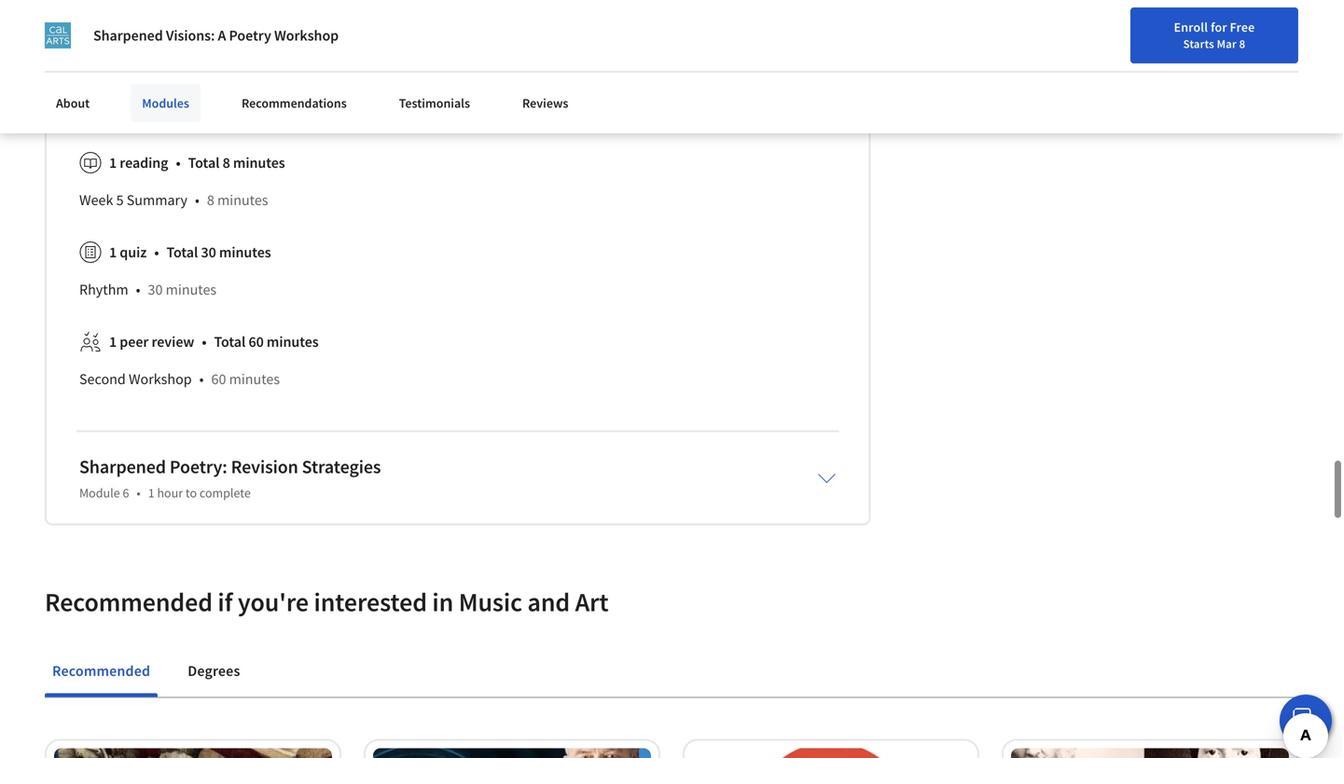 Task type: vqa. For each thing, say whether or not it's contained in the screenshot.
poetry in Hide Info About Module Content region
yes



Task type: describe. For each thing, give the bounding box(es) containing it.
enroll for free starts mar 8
[[1175, 19, 1256, 51]]

0 vertical spatial 60
[[249, 332, 264, 351]]

for whom the bell falls • 4 minutes
[[79, 26, 305, 45]]

reviews link
[[511, 84, 580, 122]]

peer
[[120, 332, 149, 351]]

rhythm • 30 minutes
[[79, 280, 217, 299]]

1 inside sharpened poetry: revision strategies module 6 • 1 hour to complete
[[148, 485, 155, 501]]

starts
[[1184, 36, 1215, 51]]

hide info about module content region
[[79, 0, 837, 405]]

1 vertical spatial 8
[[223, 153, 230, 172]]

about link
[[45, 84, 101, 122]]

week
[[79, 191, 113, 209]]

0 vertical spatial workshop
[[274, 26, 339, 45]]

• down the quiz
[[136, 280, 140, 299]]

• down the • total 60 minutes at the top left of page
[[199, 370, 204, 388]]

• right the quiz
[[154, 243, 159, 262]]

reading
[[120, 153, 168, 172]]

recommendations link
[[230, 84, 358, 122]]

bell
[[170, 26, 193, 45]]

6
[[123, 485, 129, 501]]

testimonials
[[399, 95, 470, 112]]

1 reading
[[109, 153, 168, 172]]

total for total 30 minutes
[[167, 243, 198, 262]]

sharpened for visions:
[[93, 26, 163, 45]]

• total 60 minutes
[[202, 332, 319, 351]]

2 clap from the left
[[110, 64, 139, 82]]

total for total 8 minutes
[[188, 153, 220, 172]]

second
[[79, 370, 126, 388]]

hour
[[157, 485, 183, 501]]

1 for 1 quiz
[[109, 243, 117, 262]]

free
[[1231, 19, 1256, 35]]

you're
[[238, 586, 309, 619]]

sharpened visions: a poetry workshop
[[93, 26, 339, 45]]

1 for 1 peer review
[[109, 332, 117, 351]]

4
[[244, 26, 252, 45]]

revision
[[231, 455, 298, 479]]

1 horizontal spatial poetry
[[229, 26, 271, 45]]

30 for •
[[148, 280, 163, 299]]

5:
[[173, 101, 185, 120]]

1 quiz
[[109, 243, 147, 262]]

poetry:
[[170, 455, 227, 479]]

modules
[[142, 95, 189, 112]]

enroll
[[1175, 19, 1209, 35]]

recommended button
[[45, 649, 158, 694]]

coursera image
[[22, 15, 141, 45]]

for
[[1212, 19, 1228, 35]]

second workshop • 60 minutes
[[79, 370, 280, 388]]

prompt
[[123, 101, 170, 120]]

if
[[218, 586, 233, 619]]

degrees button
[[180, 649, 248, 694]]

poetry inside hide info about module content region
[[79, 101, 120, 120]]

sharpened for poetry:
[[79, 455, 166, 479]]

recommended for recommended
[[52, 662, 150, 681]]

review
[[152, 332, 194, 351]]

a
[[218, 26, 226, 45]]

quiz
[[120, 243, 147, 262]]

chat with us image
[[1292, 707, 1322, 736]]



Task type: locate. For each thing, give the bounding box(es) containing it.
art
[[575, 586, 609, 619]]

1 left peer at left
[[109, 332, 117, 351]]

music
[[459, 586, 523, 619]]

0 vertical spatial poetry
[[229, 26, 271, 45]]

8 inside enroll for free starts mar 8
[[1240, 36, 1246, 51]]

8 down • total 8 minutes
[[207, 191, 214, 209]]

0 horizontal spatial 8
[[207, 191, 214, 209]]

None search field
[[266, 12, 574, 49]]

•
[[232, 26, 237, 45], [177, 64, 182, 82], [244, 101, 249, 120], [176, 153, 181, 172], [195, 191, 200, 209], [154, 243, 159, 262], [136, 280, 140, 299], [202, 332, 207, 351], [199, 370, 204, 388], [137, 485, 141, 501]]

rhythm down 1 quiz
[[79, 280, 128, 299]]

summary
[[127, 191, 188, 209]]

• right 6
[[137, 485, 141, 501]]

0 horizontal spatial poetry
[[79, 101, 120, 120]]

clap up about link at left top
[[79, 64, 107, 82]]

the
[[146, 26, 167, 45]]

1 for 1 reading
[[109, 153, 117, 172]]

about
[[56, 95, 90, 112]]

1 vertical spatial total
[[167, 243, 198, 262]]

rhythm
[[187, 101, 237, 120], [79, 280, 128, 299]]

module
[[79, 485, 120, 501]]

60 down the • total 60 minutes at the top left of page
[[211, 370, 226, 388]]

visions:
[[166, 26, 215, 45]]

sharpened
[[93, 26, 163, 45], [79, 455, 166, 479]]

poetry
[[229, 26, 271, 45], [79, 101, 120, 120]]

total right the 'review'
[[214, 332, 246, 351]]

0 horizontal spatial 30
[[148, 280, 163, 299]]

total up week 5 summary • 8 minutes
[[188, 153, 220, 172]]

1 horizontal spatial workshop
[[274, 26, 339, 45]]

complete
[[200, 485, 251, 501]]

clap clap clap • 0 minutes
[[79, 64, 250, 82]]

• inside sharpened poetry: revision strategies module 6 • 1 hour to complete
[[137, 485, 141, 501]]

1 horizontal spatial 30
[[201, 243, 216, 262]]

1 vertical spatial sharpened
[[79, 455, 166, 479]]

recommendation tabs tab list
[[45, 649, 1299, 697]]

for
[[79, 26, 100, 45]]

30
[[201, 243, 216, 262], [148, 280, 163, 299]]

strategies
[[302, 455, 381, 479]]

recommendations
[[242, 95, 347, 112]]

2
[[256, 101, 264, 120]]

3 clap from the left
[[142, 64, 170, 82]]

5
[[116, 191, 124, 209]]

workshop inside hide info about module content region
[[129, 370, 192, 388]]

0
[[189, 64, 197, 82]]

sharpened inside sharpened poetry: revision strategies module 6 • 1 hour to complete
[[79, 455, 166, 479]]

minutes
[[255, 26, 305, 45], [200, 64, 250, 82], [267, 101, 317, 120], [233, 153, 285, 172], [217, 191, 268, 209], [219, 243, 271, 262], [166, 280, 217, 299], [267, 332, 319, 351], [229, 370, 280, 388]]

1 horizontal spatial 8
[[223, 153, 230, 172]]

1 horizontal spatial clap
[[110, 64, 139, 82]]

1 vertical spatial rhythm
[[79, 280, 128, 299]]

1 vertical spatial poetry
[[79, 101, 120, 120]]

2 horizontal spatial 8
[[1240, 36, 1246, 51]]

mar
[[1218, 36, 1237, 51]]

clap down 'whom'
[[110, 64, 139, 82]]

1 left reading
[[109, 153, 117, 172]]

• total 30 minutes
[[154, 243, 271, 262]]

0 vertical spatial 30
[[201, 243, 216, 262]]

sharpened poetry: revision strategies module 6 • 1 hour to complete
[[79, 455, 381, 501]]

• right summary
[[195, 191, 200, 209]]

clap
[[79, 64, 107, 82], [110, 64, 139, 82], [142, 64, 170, 82]]

60
[[249, 332, 264, 351], [211, 370, 226, 388]]

30 up 1 peer review
[[148, 280, 163, 299]]

1 left hour
[[148, 485, 155, 501]]

30 down week 5 summary • 8 minutes
[[201, 243, 216, 262]]

poetry right a
[[229, 26, 271, 45]]

total
[[188, 153, 220, 172], [167, 243, 198, 262], [214, 332, 246, 351]]

• left 2 in the left top of the page
[[244, 101, 249, 120]]

recommended inside button
[[52, 662, 150, 681]]

week 5 summary • 8 minutes
[[79, 191, 268, 209]]

recommended
[[45, 586, 213, 619], [52, 662, 150, 681]]

0 vertical spatial total
[[188, 153, 220, 172]]

modules link
[[131, 84, 201, 122]]

in
[[432, 586, 454, 619]]

testimonials link
[[388, 84, 482, 122]]

• left 0
[[177, 64, 182, 82]]

clap up modules link
[[142, 64, 170, 82]]

1 clap from the left
[[79, 64, 107, 82]]

1 horizontal spatial 60
[[249, 332, 264, 351]]

workshop down 1 peer review
[[129, 370, 192, 388]]

poetry prompt 5: rhythm • 2 minutes
[[79, 101, 317, 120]]

sharpened up 6
[[79, 455, 166, 479]]

0 horizontal spatial workshop
[[129, 370, 192, 388]]

degrees
[[188, 662, 240, 681]]

• right reading
[[176, 153, 181, 172]]

workshop
[[274, 26, 339, 45], [129, 370, 192, 388]]

0 horizontal spatial rhythm
[[79, 280, 128, 299]]

interested
[[314, 586, 427, 619]]

1 vertical spatial workshop
[[129, 370, 192, 388]]

0 vertical spatial 8
[[1240, 36, 1246, 51]]

total right the quiz
[[167, 243, 198, 262]]

• right a
[[232, 26, 237, 45]]

2 vertical spatial 8
[[207, 191, 214, 209]]

30 for total
[[201, 243, 216, 262]]

2 vertical spatial total
[[214, 332, 246, 351]]

1 vertical spatial 60
[[211, 370, 226, 388]]

falls
[[196, 26, 225, 45]]

recommended if you're interested in music and art
[[45, 586, 609, 619]]

0 vertical spatial rhythm
[[187, 101, 237, 120]]

menu item
[[1009, 19, 1129, 79]]

and
[[528, 586, 570, 619]]

• right the 'review'
[[202, 332, 207, 351]]

8 down "poetry prompt 5: rhythm • 2 minutes"
[[223, 153, 230, 172]]

1 horizontal spatial rhythm
[[187, 101, 237, 120]]

reviews
[[523, 95, 569, 112]]

workshop right 4
[[274, 26, 339, 45]]

recommended for recommended if you're interested in music and art
[[45, 586, 213, 619]]

8
[[1240, 36, 1246, 51], [223, 153, 230, 172], [207, 191, 214, 209]]

2 horizontal spatial clap
[[142, 64, 170, 82]]

whom
[[103, 26, 143, 45]]

0 horizontal spatial 60
[[211, 370, 226, 388]]

0 vertical spatial recommended
[[45, 586, 213, 619]]

0 vertical spatial sharpened
[[93, 26, 163, 45]]

8 right mar
[[1240, 36, 1246, 51]]

• total 8 minutes
[[176, 153, 285, 172]]

total for total 60 minutes
[[214, 332, 246, 351]]

poetry left prompt
[[79, 101, 120, 120]]

1 peer review
[[109, 332, 194, 351]]

1
[[109, 153, 117, 172], [109, 243, 117, 262], [109, 332, 117, 351], [148, 485, 155, 501]]

1 vertical spatial 30
[[148, 280, 163, 299]]

1 vertical spatial recommended
[[52, 662, 150, 681]]

1 left the quiz
[[109, 243, 117, 262]]

to
[[186, 485, 197, 501]]

sharpened up clap clap clap • 0 minutes
[[93, 26, 163, 45]]

california institute of the arts image
[[45, 22, 71, 49]]

0 horizontal spatial clap
[[79, 64, 107, 82]]

rhythm right 5:
[[187, 101, 237, 120]]

60 right the 'review'
[[249, 332, 264, 351]]



